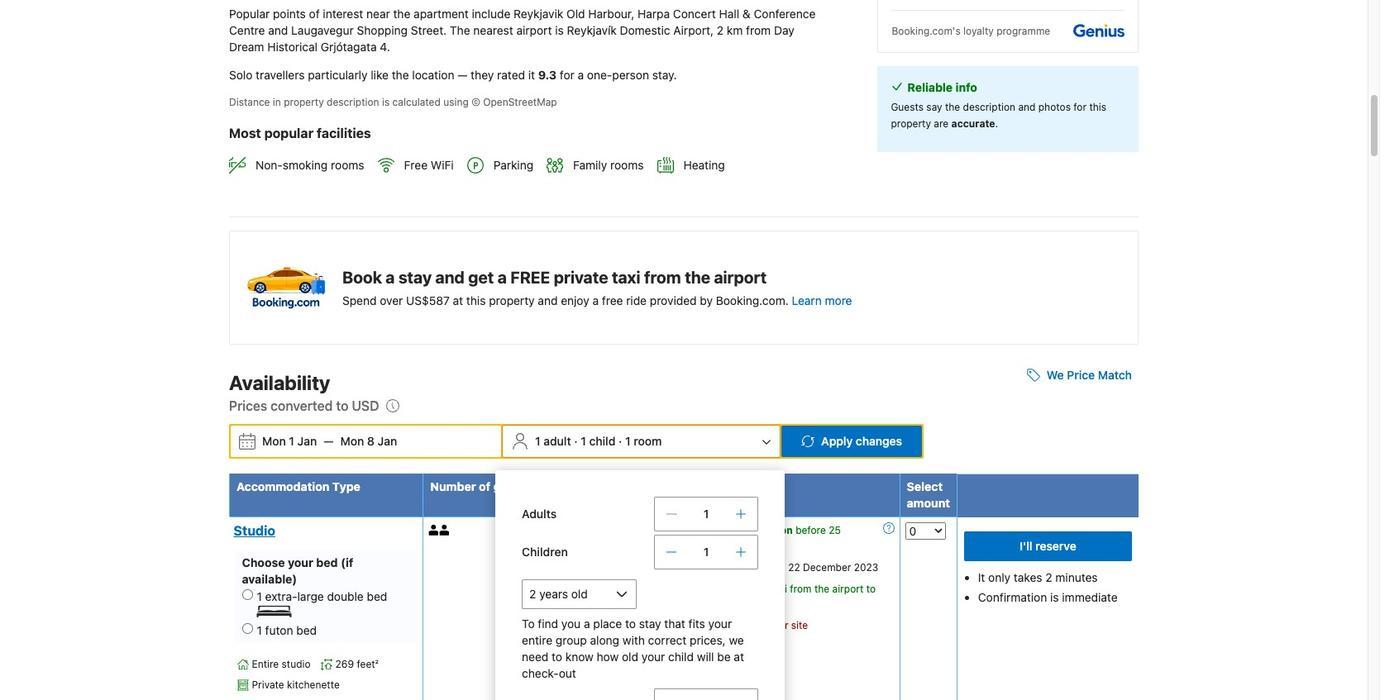Task type: locate. For each thing, give the bounding box(es) containing it.
2 vertical spatial bed
[[296, 623, 317, 637]]

apply changes
[[821, 435, 902, 449]]

— left 8
[[324, 435, 334, 449]]

· right adult
[[574, 435, 578, 449]]

airport up booking.com.
[[714, 268, 767, 287]]

1 horizontal spatial 2
[[1046, 571, 1052, 585]]

over
[[380, 294, 403, 308]]

11 % vat, € 2.70 city tax per night
[[549, 568, 677, 595]]

• left pay
[[692, 563, 697, 575]]

mon 8 jan button
[[334, 427, 404, 457]]

2 vertical spatial and
[[538, 294, 558, 308]]

december right '22'
[[803, 562, 851, 574]]

2 • from the top
[[692, 620, 697, 632]]

at right be
[[734, 650, 744, 664]]

property down guests
[[891, 118, 931, 130]]

€
[[633, 568, 638, 578], [594, 601, 599, 611]]

mon left 8
[[340, 435, 364, 449]]

€ left 2.70
[[633, 568, 638, 578]]

0 vertical spatial your
[[288, 556, 313, 570]]

from inside private taxi from the airport to this property
[[790, 583, 812, 596]]

1 down the converted
[[289, 435, 294, 449]]

0 vertical spatial free
[[404, 158, 428, 172]]

jan right 8
[[378, 435, 397, 449]]

using
[[443, 96, 469, 108]]

0 horizontal spatial mon
[[262, 435, 286, 449]]

this down get
[[466, 294, 486, 308]]

description down particularly
[[327, 96, 379, 108]]

free wifi
[[404, 158, 454, 172]]

1 per from the top
[[564, 585, 577, 595]]

0 horizontal spatial taxi
[[612, 268, 641, 287]]

1 horizontal spatial december
[[803, 562, 851, 574]]

1 horizontal spatial rooms
[[610, 158, 644, 172]]

it only takes 2 minutes confirmation is immediate
[[978, 571, 1118, 605]]

learn more button
[[792, 293, 852, 310]]

0 horizontal spatial december
[[708, 540, 756, 553]]

0 vertical spatial december
[[708, 540, 756, 553]]

2 per from the top
[[564, 618, 577, 628]]

private down nothing
[[736, 583, 768, 596]]

None radio
[[242, 589, 253, 600]]

the inside private taxi from the airport to this property
[[814, 583, 830, 596]]

your down correct
[[642, 650, 665, 664]]

child down correct
[[668, 650, 694, 664]]

• for pay nothing until 22 december 2023
[[692, 563, 697, 575]]

of
[[479, 480, 491, 494]]

is
[[382, 96, 390, 108], [1050, 591, 1059, 605]]

0 vertical spatial 2023
[[759, 540, 783, 553]]

to
[[336, 399, 348, 414], [866, 583, 876, 596], [625, 617, 636, 631], [552, 650, 562, 664]]

description inside guests say the description and photos for this property are
[[963, 101, 1016, 113]]

guests
[[493, 480, 532, 494]]

your inside the choose your bed (if available)
[[288, 556, 313, 570]]

·
[[574, 435, 578, 449], [619, 435, 622, 449]]

child
[[589, 435, 616, 449], [668, 650, 694, 664]]

0 vertical spatial 2
[[1046, 571, 1052, 585]]

1 vertical spatial this
[[466, 294, 486, 308]]

0 horizontal spatial airport
[[714, 268, 767, 287]]

1 vertical spatial 2023
[[854, 562, 879, 574]]

—
[[458, 68, 468, 82], [324, 435, 334, 449]]

0 vertical spatial and
[[1018, 101, 1036, 113]]

free
[[602, 294, 623, 308]]

0 vertical spatial private
[[554, 268, 608, 287]]

stay down "cleaning"
[[639, 617, 661, 631]]

1 mon from the left
[[262, 435, 286, 449]]

1 horizontal spatial €
[[633, 568, 638, 578]]

None radio
[[242, 623, 253, 634]]

2 vertical spatial your
[[642, 650, 665, 664]]

provided
[[650, 294, 697, 308]]

takes
[[1014, 571, 1042, 585]]

2 horizontal spatial and
[[1018, 101, 1036, 113]]

1 horizontal spatial is
[[1050, 591, 1059, 605]]

0 vertical spatial €
[[633, 568, 638, 578]]

©
[[472, 96, 480, 108]]

1 horizontal spatial child
[[668, 650, 694, 664]]

1 vertical spatial private
[[736, 583, 768, 596]]

0 horizontal spatial free
[[404, 158, 428, 172]]

from
[[644, 268, 681, 287], [790, 583, 812, 596]]

fits
[[689, 617, 705, 631]]

1 right adult
[[581, 435, 586, 449]]

most popular facilities
[[229, 126, 371, 141]]

property down free at the top left
[[489, 294, 535, 308]]

1 horizontal spatial this
[[708, 598, 725, 611]]

solo
[[229, 68, 253, 82]]

mon down prices
[[262, 435, 286, 449]]

airport down pay nothing until 22 december 2023
[[832, 583, 864, 596]]

the right say
[[945, 101, 960, 113]]

guests
[[891, 101, 924, 113]]

the
[[392, 68, 409, 82], [945, 101, 960, 113], [685, 268, 710, 287], [814, 583, 830, 596]]

extra-
[[265, 589, 297, 603]]

bed right double
[[367, 589, 387, 603]]

1 vertical spatial your
[[708, 617, 732, 631]]

be
[[717, 650, 731, 664]]

info
[[956, 80, 977, 94]]

minutes
[[1056, 571, 1098, 585]]

1 horizontal spatial —
[[458, 68, 468, 82]]

€ inside € 115.00 cleaning fee per stay
[[594, 601, 599, 611]]

2 vertical spatial this
[[708, 598, 725, 611]]

property inside book a stay and get a free private taxi from the airport spend over ‎us$587‏ at this property and enjoy a free ride provided by booking.com. learn more
[[489, 294, 535, 308]]

1 vertical spatial •
[[692, 620, 697, 632]]

accurate
[[952, 118, 995, 130]]

0 horizontal spatial €
[[594, 601, 599, 611]]

0 horizontal spatial stay
[[398, 268, 432, 287]]

0 horizontal spatial child
[[589, 435, 616, 449]]

free
[[511, 268, 550, 287]]

1 horizontal spatial ·
[[619, 435, 622, 449]]

0 vertical spatial taxi
[[612, 268, 641, 287]]

private
[[554, 268, 608, 287], [736, 583, 768, 596]]

2023 inside before 25 december 2023
[[759, 540, 783, 553]]

for right photos
[[1074, 101, 1087, 113]]

select
[[907, 480, 943, 494]]

and left photos
[[1018, 101, 1036, 113]]

non-
[[256, 158, 283, 172]]

private taxi from the airport to this property
[[708, 583, 876, 611]]

is down like
[[382, 96, 390, 108]]

0 vertical spatial from
[[644, 268, 681, 287]]

22
[[788, 562, 800, 574]]

family rooms
[[573, 158, 644, 172]]

stay
[[398, 268, 432, 287], [639, 617, 661, 631], [580, 618, 597, 628]]

your up large
[[288, 556, 313, 570]]

1 vertical spatial bed
[[367, 589, 387, 603]]

per right fee
[[564, 618, 577, 628]]

1 vertical spatial for
[[1074, 101, 1087, 113]]

1 horizontal spatial at
[[734, 650, 744, 664]]

1 vertical spatial and
[[435, 268, 465, 287]]

it
[[528, 68, 535, 82]]

• for only 2 left on our site
[[692, 620, 697, 632]]

0 vertical spatial airport
[[714, 268, 767, 287]]

0 horizontal spatial 2
[[732, 620, 738, 632]]

bed inside the choose your bed (if available)
[[316, 556, 338, 570]]

0 horizontal spatial private
[[554, 268, 608, 287]]

1 horizontal spatial for
[[1074, 101, 1087, 113]]

rooms right 'family'
[[610, 158, 644, 172]]

heating
[[684, 158, 725, 172]]

1 vertical spatial from
[[790, 583, 812, 596]]

and left get
[[435, 268, 465, 287]]

0 horizontal spatial at
[[453, 294, 463, 308]]

1 horizontal spatial and
[[538, 294, 558, 308]]

december
[[708, 540, 756, 553], [803, 562, 851, 574]]

bed left (if
[[316, 556, 338, 570]]

entire
[[252, 659, 279, 671]]

— left they
[[458, 68, 468, 82]]

will
[[697, 650, 714, 664]]

check-
[[522, 667, 559, 681]]

taxi up ride
[[612, 268, 641, 287]]

stay up ‎us$587‏
[[398, 268, 432, 287]]

it
[[978, 571, 985, 585]]

the down pay nothing until 22 december 2023
[[814, 583, 830, 596]]

· left room
[[619, 435, 622, 449]]

free up pay
[[708, 525, 730, 537]]

2 mon from the left
[[340, 435, 364, 449]]

1 · from the left
[[574, 435, 578, 449]]

child inside to find you a place to stay that fits your entire group along with correct prices, we need to know how old your child will be at check-out
[[668, 650, 694, 664]]

2 · from the left
[[619, 435, 622, 449]]

description for and
[[963, 101, 1016, 113]]

rated
[[497, 68, 525, 82]]

popular
[[264, 126, 314, 141]]

1 vertical spatial child
[[668, 650, 694, 664]]

0 horizontal spatial is
[[382, 96, 390, 108]]

1 vertical spatial taxi
[[770, 583, 787, 596]]

and
[[1018, 101, 1036, 113], [435, 268, 465, 287], [538, 294, 558, 308]]

2 rooms from the left
[[610, 158, 644, 172]]

1 horizontal spatial stay
[[580, 618, 597, 628]]

1 vertical spatial per
[[564, 618, 577, 628]]

€ inside 11 % vat, € 2.70 city tax per night
[[633, 568, 638, 578]]

only
[[988, 571, 1011, 585]]

0 vertical spatial child
[[589, 435, 616, 449]]

is down minutes
[[1050, 591, 1059, 605]]

2 horizontal spatial your
[[708, 617, 732, 631]]

0 vertical spatial is
[[382, 96, 390, 108]]

1 horizontal spatial from
[[790, 583, 812, 596]]

a left one-
[[578, 68, 584, 82]]

december down the free cancellation
[[708, 540, 756, 553]]

and left enjoy
[[538, 294, 558, 308]]

bed for choose your bed (if available)
[[316, 556, 338, 570]]

2 jan from the left
[[378, 435, 397, 449]]

0 vertical spatial this
[[1089, 101, 1107, 113]]

reliable
[[908, 80, 953, 94]]

rooms
[[331, 158, 364, 172], [610, 158, 644, 172]]

0 vertical spatial bed
[[316, 556, 338, 570]]

description up .
[[963, 101, 1016, 113]]

0 horizontal spatial ·
[[574, 435, 578, 449]]

bed right futon
[[296, 623, 317, 637]]

2023 down cancellation
[[759, 540, 783, 553]]

• right that
[[692, 620, 697, 632]]

0 horizontal spatial for
[[560, 68, 575, 82]]

1 down available)
[[257, 589, 262, 603]]

0 horizontal spatial —
[[324, 435, 334, 449]]

bed
[[316, 556, 338, 570], [367, 589, 387, 603], [296, 623, 317, 637]]

2 right takes
[[1046, 571, 1052, 585]]

1 adult · 1 child · 1 room
[[535, 435, 662, 449]]

private inside book a stay and get a free private taxi from the airport spend over ‎us$587‏ at this property and enjoy a free ride provided by booking.com. learn more
[[554, 268, 608, 287]]

1 horizontal spatial airport
[[832, 583, 864, 596]]

smoking
[[283, 158, 328, 172]]

per right tax
[[564, 585, 577, 595]]

private up enjoy
[[554, 268, 608, 287]]

property inside guests say the description and photos for this property are
[[891, 118, 931, 130]]

from down '22'
[[790, 583, 812, 596]]

description
[[327, 96, 379, 108], [963, 101, 1016, 113]]

•
[[692, 563, 697, 575], [692, 620, 697, 632]]

8
[[367, 435, 375, 449]]

0 vertical spatial at
[[453, 294, 463, 308]]

child right adult
[[589, 435, 616, 449]]

0 horizontal spatial description
[[327, 96, 379, 108]]

this right photos
[[1089, 101, 1107, 113]]

jan down prices converted to usd
[[297, 435, 317, 449]]

1 horizontal spatial description
[[963, 101, 1016, 113]]

2023 right '22'
[[854, 562, 879, 574]]

1 vertical spatial is
[[1050, 591, 1059, 605]]

0 vertical spatial —
[[458, 68, 468, 82]]

stay up along
[[580, 618, 597, 628]]

wifi
[[431, 158, 454, 172]]

1 vertical spatial free
[[708, 525, 730, 537]]

2 horizontal spatial stay
[[639, 617, 661, 631]]

entire
[[522, 634, 552, 648]]

accurate .
[[952, 118, 998, 130]]

programme
[[997, 25, 1050, 37]]

1 vertical spatial airport
[[832, 583, 864, 596]]

at right ‎us$587‏
[[453, 294, 463, 308]]

0 horizontal spatial 2023
[[759, 540, 783, 553]]

the up by
[[685, 268, 710, 287]]

0 vertical spatial •
[[692, 563, 697, 575]]

in
[[273, 96, 281, 108]]

1 horizontal spatial mon
[[340, 435, 364, 449]]

to find you a place to stay that fits your entire group along with correct prices, we need to know how old your child will be at check-out
[[522, 617, 744, 681]]

1 vertical spatial at
[[734, 650, 744, 664]]

€ down night
[[594, 601, 599, 611]]

.
[[995, 118, 998, 130]]

1 horizontal spatial free
[[708, 525, 730, 537]]

your up prices,
[[708, 617, 732, 631]]

stay.
[[652, 68, 677, 82]]

your
[[288, 556, 313, 570], [708, 617, 732, 631], [642, 650, 665, 664]]

1 horizontal spatial private
[[736, 583, 768, 596]]

1 horizontal spatial taxi
[[770, 583, 787, 596]]

0 vertical spatial per
[[564, 585, 577, 595]]

travellers
[[256, 68, 305, 82]]

1 horizontal spatial jan
[[378, 435, 397, 449]]

2 horizontal spatial this
[[1089, 101, 1107, 113]]

1 vertical spatial €
[[594, 601, 599, 611]]

distance in property description is calculated using © openstreetmap
[[229, 96, 557, 108]]

0 vertical spatial for
[[560, 68, 575, 82]]

double
[[327, 589, 364, 603]]

property
[[284, 96, 324, 108], [891, 118, 931, 130], [489, 294, 535, 308], [727, 598, 768, 611]]

free
[[404, 158, 428, 172], [708, 525, 730, 537]]

confirmation
[[978, 591, 1047, 605]]

taxi inside private taxi from the airport to this property
[[770, 583, 787, 596]]

rooms down facilities
[[331, 158, 364, 172]]

occupancy image
[[429, 526, 439, 536]]

€ 115.00 cleaning fee per stay
[[549, 601, 666, 628]]

0 horizontal spatial jan
[[297, 435, 317, 449]]

we price match button
[[1020, 361, 1139, 391]]

property up left
[[727, 598, 768, 611]]

1 vertical spatial —
[[324, 435, 334, 449]]

occupancy image
[[439, 526, 450, 536]]

accommodation
[[237, 480, 329, 494]]

for right the 9.3
[[560, 68, 575, 82]]

0 horizontal spatial from
[[644, 268, 681, 287]]

9.3
[[538, 68, 557, 82]]

1 up the free cancellation
[[704, 507, 709, 521]]

taxi down until on the right
[[770, 583, 787, 596]]

0 horizontal spatial your
[[288, 556, 313, 570]]

1 rooms from the left
[[331, 158, 364, 172]]

a right you
[[584, 617, 590, 631]]

0 horizontal spatial rooms
[[331, 158, 364, 172]]

1 • from the top
[[692, 563, 697, 575]]

mon
[[262, 435, 286, 449], [340, 435, 364, 449]]

free left the 'wifi'
[[404, 158, 428, 172]]

from up provided
[[644, 268, 681, 287]]

2 left left
[[732, 620, 738, 632]]

this up 'only'
[[708, 598, 725, 611]]

0 horizontal spatial this
[[466, 294, 486, 308]]



Task type: vqa. For each thing, say whether or not it's contained in the screenshot.
'Type a keyword' field
no



Task type: describe. For each thing, give the bounding box(es) containing it.
prices converted to usd
[[229, 399, 379, 414]]

site
[[791, 620, 808, 632]]

per inside € 115.00 cleaning fee per stay
[[564, 618, 577, 628]]

group
[[556, 634, 587, 648]]

with
[[623, 634, 645, 648]]

private inside private taxi from the airport to this property
[[736, 583, 768, 596]]

1 horizontal spatial your
[[642, 650, 665, 664]]

a inside to find you a place to stay that fits your entire group along with correct prices, we need to know how old your child will be at check-out
[[584, 617, 590, 631]]

accommodation type
[[237, 480, 360, 494]]

we
[[1047, 368, 1064, 382]]

this inside guests say the description and photos for this property are
[[1089, 101, 1107, 113]]

city
[[661, 568, 677, 578]]

the inside book a stay and get a free private taxi from the airport spend over ‎us$587‏ at this property and enjoy a free ride provided by booking.com. learn more
[[685, 268, 710, 287]]

location
[[412, 68, 454, 82]]

mon 1 jan — mon 8 jan
[[262, 435, 397, 449]]

and inside guests say the description and photos for this property are
[[1018, 101, 1036, 113]]

our
[[773, 620, 789, 632]]

free for free cancellation
[[708, 525, 730, 537]]

stay inside € 115.00 cleaning fee per stay
[[580, 618, 597, 628]]

know
[[566, 650, 594, 664]]

before 25 december 2023
[[708, 525, 841, 553]]

more
[[825, 294, 852, 308]]

apply changes button
[[782, 426, 922, 458]]

private
[[252, 679, 284, 692]]

family
[[573, 158, 607, 172]]

out
[[559, 667, 576, 681]]

pay nothing until 22 december 2023
[[708, 562, 879, 574]]

large
[[297, 589, 324, 603]]

available)
[[242, 572, 297, 586]]

free cancellation
[[708, 525, 793, 537]]

particularly
[[308, 68, 368, 82]]

airport inside private taxi from the airport to this property
[[832, 583, 864, 596]]

type
[[332, 480, 360, 494]]

2 inside it only takes 2 minutes confirmation is immediate
[[1046, 571, 1052, 585]]

non-smoking rooms
[[256, 158, 364, 172]]

child inside dropdown button
[[589, 435, 616, 449]]

1 left futon
[[257, 623, 262, 637]]

distance
[[229, 96, 270, 108]]

is inside it only takes 2 minutes confirmation is immediate
[[1050, 591, 1059, 605]]

ride
[[626, 294, 647, 308]]

facilities
[[317, 126, 371, 141]]

night
[[580, 585, 600, 595]]

left
[[740, 620, 756, 632]]

1 jan from the left
[[297, 435, 317, 449]]

0 horizontal spatial and
[[435, 268, 465, 287]]

on
[[759, 620, 770, 632]]

guests say the description and photos for this property are
[[891, 101, 1107, 130]]

i'll reserve button
[[964, 532, 1132, 562]]

along
[[590, 634, 619, 648]]

choose
[[242, 556, 285, 570]]

25
[[829, 525, 841, 537]]

stay inside book a stay and get a free private taxi from the airport spend over ‎us$587‏ at this property and enjoy a free ride provided by booking.com. learn more
[[398, 268, 432, 287]]

apply
[[821, 435, 853, 449]]

book a stay and get a free private taxi from the airport image
[[243, 245, 329, 331]]

taxi inside book a stay and get a free private taxi from the airport spend over ‎us$587‏ at this property and enjoy a free ride provided by booking.com. learn more
[[612, 268, 641, 287]]

1 horizontal spatial 2023
[[854, 562, 879, 574]]

room
[[634, 435, 662, 449]]

airport inside book a stay and get a free private taxi from the airport spend over ‎us$587‏ at this property and enjoy a free ride provided by booking.com. learn more
[[714, 268, 767, 287]]

1 futon bed
[[257, 623, 317, 637]]

for inside guests say the description and photos for this property are
[[1074, 101, 1087, 113]]

1 adult · 1 child · 1 room button
[[504, 426, 778, 458]]

before
[[796, 525, 826, 537]]

fee
[[549, 618, 562, 628]]

stay inside to find you a place to stay that fits your entire group along with correct prices, we need to know how old your child will be at check-out
[[639, 617, 661, 631]]

free for free wifi
[[404, 158, 428, 172]]

adult
[[544, 435, 571, 449]]

269
[[335, 659, 354, 671]]

from inside book a stay and get a free private taxi from the airport spend over ‎us$587‏ at this property and enjoy a free ride provided by booking.com. learn more
[[644, 268, 681, 287]]

solo travellers particularly like the location — they rated it 9.3 for a one-person stay.
[[229, 68, 677, 82]]

1 left room
[[625, 435, 631, 449]]

at inside book a stay and get a free private taxi from the airport spend over ‎us$587‏ at this property and enjoy a free ride provided by booking.com. learn more
[[453, 294, 463, 308]]

the right like
[[392, 68, 409, 82]]

usd
[[352, 399, 379, 414]]

price
[[1067, 368, 1095, 382]]

1 vertical spatial december
[[803, 562, 851, 574]]

description for is
[[327, 96, 379, 108]]

that
[[664, 617, 685, 631]]

mon 1 jan button
[[256, 427, 324, 457]]

kitchenette
[[287, 679, 340, 692]]

like
[[371, 68, 389, 82]]

this inside private taxi from the airport to this property
[[708, 598, 725, 611]]

1 left adult
[[535, 435, 541, 449]]

property inside private taxi from the airport to this property
[[727, 598, 768, 611]]

reliable info
[[908, 80, 977, 94]]

property right in
[[284, 96, 324, 108]]

parking
[[494, 158, 534, 172]]

this inside book a stay and get a free private taxi from the airport spend over ‎us$587‏ at this property and enjoy a free ride provided by booking.com. learn more
[[466, 294, 486, 308]]

choose your bed (if available)
[[242, 556, 353, 586]]

at inside to find you a place to stay that fits your entire group along with correct prices, we need to know how old your child will be at check-out
[[734, 650, 744, 664]]

prices
[[229, 399, 267, 414]]

we
[[729, 634, 744, 648]]

a left free on the top left
[[593, 294, 599, 308]]

place
[[593, 617, 622, 631]]

2.70
[[641, 568, 658, 578]]

(if
[[341, 556, 353, 570]]

number
[[430, 480, 476, 494]]

most
[[229, 126, 261, 141]]

feet²
[[357, 659, 379, 671]]

to inside private taxi from the airport to this property
[[866, 583, 876, 596]]

more details on meals and payment options image
[[883, 523, 894, 535]]

bed for 1 futon bed
[[296, 623, 317, 637]]

a up over
[[386, 268, 395, 287]]

per inside 11 % vat, € 2.70 city tax per night
[[564, 585, 577, 595]]

booking.com's loyalty programme
[[892, 25, 1050, 37]]

to
[[522, 617, 535, 631]]

one-
[[587, 68, 612, 82]]

amount
[[907, 497, 950, 511]]

need
[[522, 650, 549, 664]]

cancellation
[[732, 525, 793, 537]]

until
[[765, 562, 785, 574]]

book a stay and get a free private taxi from the airport spend over ‎us$587‏ at this property and enjoy a free ride provided by booking.com. learn more
[[342, 268, 852, 308]]

adults
[[522, 507, 557, 521]]

pay
[[708, 562, 724, 574]]

match
[[1098, 368, 1132, 382]]

1 vertical spatial 2
[[732, 620, 738, 632]]

availability
[[229, 372, 330, 395]]

1 up pay
[[704, 545, 709, 559]]

excluded:
[[549, 601, 591, 611]]

a right get
[[498, 268, 507, 287]]

the inside guests say the description and photos for this property are
[[945, 101, 960, 113]]

changes
[[856, 435, 902, 449]]

december inside before 25 december 2023
[[708, 540, 756, 553]]

booking.com.
[[716, 294, 789, 308]]

openstreetmap
[[483, 96, 557, 108]]



